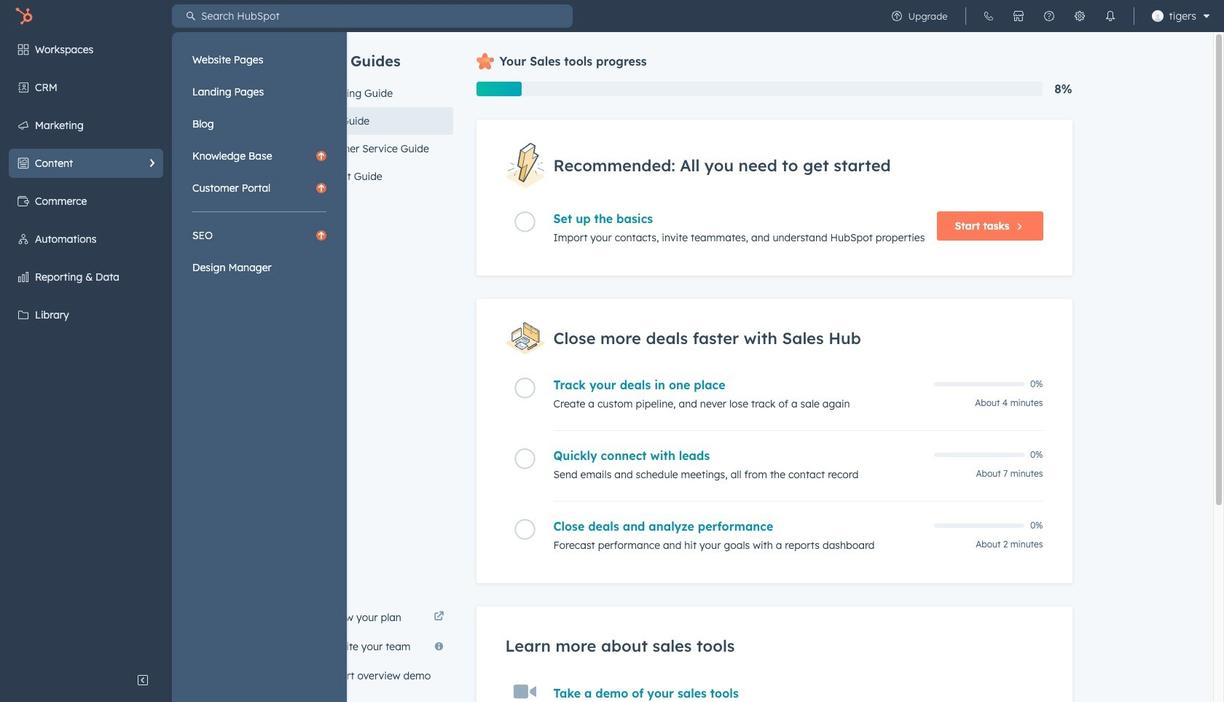 Task type: vqa. For each thing, say whether or not it's contained in the screenshot.
notifications ICON
yes



Task type: describe. For each thing, give the bounding box(es) containing it.
help image
[[1044, 10, 1055, 22]]

user guides element
[[304, 32, 453, 190]]

Search HubSpot search field
[[195, 4, 573, 28]]

link opens in a new window image
[[434, 612, 444, 623]]



Task type: locate. For each thing, give the bounding box(es) containing it.
howard n/a image
[[1152, 10, 1164, 22]]

marketplaces image
[[1013, 10, 1025, 22]]

settings image
[[1074, 10, 1086, 22]]

link opens in a new window image
[[434, 609, 444, 626]]

menu
[[882, 0, 1216, 32], [0, 32, 347, 702], [185, 45, 334, 282]]

progress bar
[[476, 82, 522, 96]]

notifications image
[[1105, 10, 1117, 22]]



